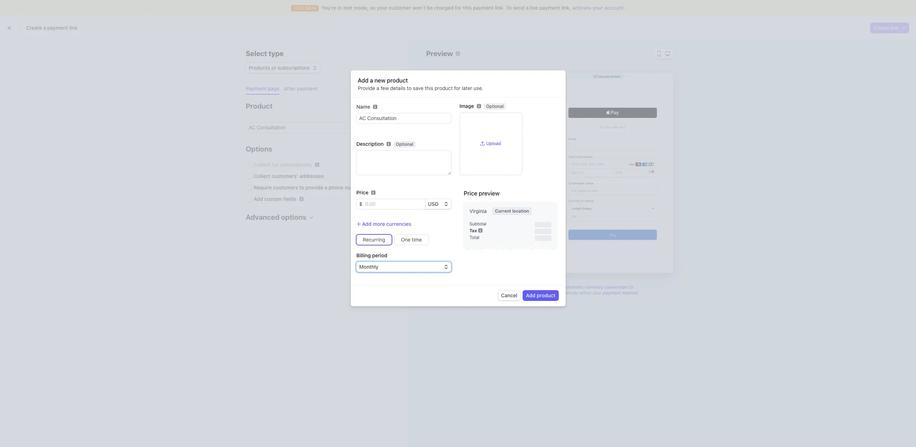 Task type: locate. For each thing, give the bounding box(es) containing it.
options
[[246, 145, 272, 153]]

payment link settings tab list
[[243, 83, 396, 95]]

currency
[[585, 285, 603, 290]]

add up recurring
[[362, 221, 372, 227]]

payment inside payment method settings
[[603, 291, 621, 296]]

use your domain button
[[591, 74, 624, 78]]

create inside button
[[874, 25, 890, 31]]

more
[[373, 221, 385, 227], [530, 291, 541, 296]]

for
[[455, 5, 462, 11], [454, 85, 461, 91], [628, 285, 634, 290]]

1 vertical spatial this
[[425, 85, 433, 91]]

account
[[605, 5, 624, 11]]

your right so
[[377, 5, 387, 11]]

price left preview
[[464, 190, 477, 197]]

$
[[359, 201, 362, 207]]

2 horizontal spatial product
[[537, 293, 556, 299]]

one time
[[401, 237, 422, 243]]

2 vertical spatial for
[[628, 285, 634, 290]]

optional for description
[[396, 142, 413, 147]]

automatically
[[280, 162, 312, 168]]

you're
[[321, 5, 337, 11]]

for inside add a new product provide a few details to save this product for later use.
[[454, 85, 461, 91]]

custom
[[264, 196, 282, 202]]

product up details
[[387, 77, 408, 84]]

add for product
[[526, 293, 536, 299]]

1 horizontal spatial more
[[530, 291, 541, 296]]

subtotal
[[470, 222, 487, 227]]

send
[[513, 5, 525, 11]]

add product button
[[523, 291, 558, 301]]

period
[[372, 253, 387, 259]]

add
[[358, 77, 369, 84], [254, 196, 263, 202], [362, 221, 372, 227], [526, 293, 536, 299]]

new
[[375, 77, 386, 84]]

0 horizontal spatial to
[[299, 185, 304, 191]]

payment links supports over 30 languages and automatic currency conversion
[[466, 285, 627, 290]]

add product
[[526, 293, 556, 299]]

2 collect from the top
[[254, 173, 270, 179]]

1 vertical spatial product
[[435, 85, 453, 91]]

this right charged
[[463, 5, 472, 11]]

phone
[[329, 185, 344, 191]]

0 horizontal spatial link
[[69, 25, 78, 31]]

price
[[356, 190, 369, 196], [464, 190, 477, 197]]

collect for collect tax automatically
[[254, 162, 270, 168]]

use
[[598, 75, 603, 78]]

customer
[[389, 5, 411, 11]]

0 vertical spatial product
[[387, 77, 408, 84]]

you're in test mode, so your customer won't be charged for this payment link. to send a live payment link, activate your account .
[[321, 5, 625, 11]]

info image
[[479, 229, 483, 233]]

1 vertical spatial optional
[[396, 142, 413, 147]]

optional
[[486, 104, 504, 109], [396, 142, 413, 147]]

over
[[515, 285, 524, 290]]

0 horizontal spatial optional
[[396, 142, 413, 147]]

your down automatic currency conversion link
[[593, 291, 602, 296]]

product down payment links supports over 30 languages and automatic currency conversion
[[537, 293, 556, 299]]

page
[[268, 86, 280, 92]]

payment left page
[[246, 86, 266, 92]]

collect up require on the top left
[[254, 173, 270, 179]]

payment
[[246, 86, 266, 92], [466, 285, 483, 290]]

to left provide
[[299, 185, 304, 191]]

link,
[[561, 5, 571, 11]]

for up method
[[628, 285, 634, 290]]

1 horizontal spatial create
[[874, 25, 890, 31]]

recurring
[[363, 237, 385, 243]]

a inside tab panel
[[325, 185, 327, 191]]

add down 30
[[526, 293, 536, 299]]

2 link from the left
[[891, 25, 899, 31]]

0 horizontal spatial more
[[373, 221, 385, 227]]

this right save
[[425, 85, 433, 91]]

this inside add a new product provide a few details to save this product for later use.
[[425, 85, 433, 91]]

location
[[512, 209, 529, 214]]

collect for collect customers' addresses
[[254, 173, 270, 179]]

product inside button
[[537, 293, 556, 299]]

to
[[407, 85, 412, 91], [299, 185, 304, 191]]

1 vertical spatial for
[[454, 85, 461, 91]]

30 languages link
[[525, 285, 553, 290]]

0 vertical spatial more
[[373, 221, 385, 227]]

billing
[[356, 253, 371, 259]]

0 vertical spatial optional
[[486, 104, 504, 109]]

test
[[343, 5, 353, 11]]

activate
[[573, 5, 591, 11]]

advanced
[[246, 213, 280, 222]]

optional for image
[[486, 104, 504, 109]]

more down the 30 languages link
[[530, 291, 541, 296]]

link inside button
[[891, 25, 899, 31]]

advanced options
[[246, 213, 306, 222]]

add inside payment page tab panel
[[254, 196, 263, 202]]

preview
[[479, 190, 500, 197]]

1 create from the left
[[26, 25, 42, 31]]

1 vertical spatial .
[[558, 296, 559, 302]]

for right charged
[[455, 5, 462, 11]]

in
[[338, 5, 342, 11]]

2 create from the left
[[874, 25, 890, 31]]

1 link from the left
[[69, 25, 78, 31]]

create a payment link
[[26, 25, 78, 31]]

0 horizontal spatial payment
[[246, 86, 266, 92]]

to left save
[[407, 85, 412, 91]]

payment inside button
[[246, 86, 266, 92]]

1 horizontal spatial .
[[624, 5, 625, 11]]

1 horizontal spatial link
[[891, 25, 899, 31]]

add up provide
[[358, 77, 369, 84]]

1 horizontal spatial this
[[463, 5, 472, 11]]

0 horizontal spatial this
[[425, 85, 433, 91]]

preview
[[426, 49, 453, 58]]

your right use at the right
[[604, 75, 610, 78]]

0 horizontal spatial create
[[26, 25, 42, 31]]

1 horizontal spatial product
[[435, 85, 453, 91]]

description
[[356, 141, 384, 147]]

create for create a payment link
[[26, 25, 42, 31]]

billing period
[[356, 253, 387, 259]]

1 collect from the top
[[254, 162, 270, 168]]

link
[[69, 25, 78, 31], [891, 25, 899, 31]]

0 vertical spatial collect
[[254, 162, 270, 168]]

price up $
[[356, 190, 369, 196]]

select type
[[246, 49, 284, 58]]

1 horizontal spatial optional
[[486, 104, 504, 109]]

optional down premium plan, sunglasses, etc. text box
[[396, 142, 413, 147]]

products or subscriptions button
[[246, 62, 320, 73]]

add down require on the top left
[[254, 196, 263, 202]]

1 vertical spatial to
[[299, 185, 304, 191]]

1 vertical spatial more
[[530, 291, 541, 296]]

current
[[495, 209, 511, 214]]

0 vertical spatial to
[[407, 85, 412, 91]]

time
[[412, 237, 422, 243]]

usd
[[428, 201, 439, 207]]

customers'
[[272, 173, 298, 179]]

1 horizontal spatial price
[[464, 190, 477, 197]]

create for create link
[[874, 25, 890, 31]]

virginia
[[470, 208, 487, 214]]

0 horizontal spatial product
[[387, 77, 408, 84]]

within
[[579, 291, 592, 296]]

2 vertical spatial product
[[537, 293, 556, 299]]

0 horizontal spatial price
[[356, 190, 369, 196]]

payment
[[473, 5, 494, 11], [539, 5, 560, 11], [47, 25, 68, 31], [297, 86, 318, 92], [542, 291, 559, 296], [603, 291, 621, 296]]

current location
[[495, 209, 529, 214]]

None text field
[[356, 151, 451, 175]]

add inside add a new product provide a few details to save this product for later use.
[[358, 77, 369, 84]]

1 vertical spatial collect
[[254, 173, 270, 179]]

supports
[[496, 285, 514, 290]]

more up recurring
[[373, 221, 385, 227]]

1 horizontal spatial to
[[407, 85, 412, 91]]

upload button
[[481, 141, 501, 147]]

methods
[[561, 291, 578, 296]]

buy.stripe.com
[[542, 75, 562, 78]]

1 horizontal spatial payment
[[466, 285, 483, 290]]

addresses
[[300, 173, 324, 179]]

a
[[526, 5, 529, 11], [43, 25, 46, 31], [370, 77, 373, 84], [377, 85, 379, 91], [325, 185, 327, 191]]

enable
[[516, 291, 529, 296]]

products
[[249, 65, 270, 71]]

0 vertical spatial payment
[[246, 86, 266, 92]]

currencies
[[386, 221, 411, 227]]

after payment
[[284, 86, 318, 92]]

payment up certain
[[466, 285, 483, 290]]

later
[[462, 85, 472, 91]]

require
[[254, 185, 272, 191]]

for inside for certain countries. you can enable more payment methods within your
[[628, 285, 634, 290]]

0 vertical spatial .
[[624, 5, 625, 11]]

domain
[[611, 75, 620, 78]]

your
[[377, 5, 387, 11], [593, 5, 603, 11], [604, 75, 610, 78], [593, 291, 602, 296]]

countries.
[[477, 291, 497, 296]]

collect left tax
[[254, 162, 270, 168]]

one
[[401, 237, 411, 243]]

optional right 'image'
[[486, 104, 504, 109]]

for left later
[[454, 85, 461, 91]]

1 vertical spatial payment
[[466, 285, 483, 290]]

fields
[[283, 196, 296, 202]]

product left later
[[435, 85, 453, 91]]



Task type: vqa. For each thing, say whether or not it's contained in the screenshot.
leftmost .
yes



Task type: describe. For each thing, give the bounding box(es) containing it.
conversion
[[605, 285, 627, 290]]

price for price preview
[[464, 190, 477, 197]]

for certain countries. you can enable more payment methods within your
[[462, 285, 634, 296]]

30
[[525, 285, 531, 290]]

provide
[[306, 185, 323, 191]]

cancel
[[501, 293, 517, 299]]

mode,
[[354, 5, 369, 11]]

use your domain
[[598, 75, 620, 78]]

more inside for certain countries. you can enable more payment methods within your
[[530, 291, 541, 296]]

you
[[498, 291, 506, 296]]

add for more
[[362, 221, 372, 227]]

add for a
[[358, 77, 369, 84]]

link.
[[495, 5, 505, 11]]

create link button
[[871, 23, 909, 33]]

after payment button
[[281, 83, 322, 95]]

upload
[[486, 141, 501, 147]]

add custom fields
[[254, 196, 296, 202]]

can
[[507, 291, 514, 296]]

payment page tab panel
[[240, 95, 396, 233]]

links
[[484, 285, 495, 290]]

cancel button
[[498, 291, 520, 301]]

collect tax automatically
[[254, 162, 312, 168]]

add more currencies
[[362, 221, 411, 227]]

automatic currency conversion link
[[563, 285, 627, 290]]

payment method settings
[[541, 291, 638, 302]]

collect customers' addresses
[[254, 173, 324, 179]]

activate your account link
[[573, 5, 624, 11]]

add more currencies button
[[356, 221, 411, 228]]

languages
[[532, 285, 553, 290]]

payment inside for certain countries. you can enable more payment methods within your
[[542, 291, 559, 296]]

to inside add a new product provide a few details to save this product for later use.
[[407, 85, 412, 91]]

charged
[[434, 5, 454, 11]]

after
[[284, 86, 296, 92]]

product
[[246, 102, 273, 110]]

more inside button
[[373, 221, 385, 227]]

few
[[381, 85, 389, 91]]

payment page
[[246, 86, 280, 92]]

price for price
[[356, 190, 369, 196]]

your right activate
[[593, 5, 603, 11]]

payment page button
[[243, 83, 284, 95]]

$ button
[[356, 199, 362, 209]]

0 vertical spatial for
[[455, 5, 462, 11]]

Premium Plan, sunglasses, etc. text field
[[356, 113, 451, 124]]

advanced options button
[[243, 209, 314, 223]]

0.00 text field
[[362, 199, 425, 209]]

automatic
[[563, 285, 584, 290]]

select
[[246, 49, 267, 58]]

type
[[269, 49, 284, 58]]

image
[[460, 103, 474, 109]]

options
[[281, 213, 306, 222]]

require customers to provide a phone number
[[254, 185, 363, 191]]

price preview
[[464, 190, 500, 197]]

details
[[390, 85, 406, 91]]

add for custom
[[254, 196, 263, 202]]

your inside button
[[604, 75, 610, 78]]

subscriptions
[[278, 65, 310, 71]]

tax
[[470, 228, 477, 234]]

method
[[622, 291, 638, 296]]

0 horizontal spatial .
[[558, 296, 559, 302]]

usd button
[[425, 199, 451, 209]]

create link
[[874, 25, 899, 31]]

payment method settings link
[[541, 291, 638, 302]]

payment for payment page
[[246, 86, 266, 92]]

to inside payment page tab panel
[[299, 185, 304, 191]]

products or subscriptions
[[249, 65, 310, 71]]

to
[[506, 5, 512, 11]]

your inside for certain countries. you can enable more payment methods within your
[[593, 291, 602, 296]]

payment inside 'button'
[[297, 86, 318, 92]]

so
[[370, 5, 376, 11]]

settings
[[541, 296, 558, 302]]

won't
[[413, 5, 426, 11]]

0 vertical spatial this
[[463, 5, 472, 11]]

payment for payment links supports over 30 languages and automatic currency conversion
[[466, 285, 483, 290]]

live
[[530, 5, 538, 11]]

total
[[470, 235, 479, 241]]

provide
[[358, 85, 375, 91]]

be
[[427, 5, 433, 11]]

tax
[[272, 162, 279, 168]]

use.
[[474, 85, 483, 91]]

name
[[356, 104, 370, 110]]

certain
[[462, 291, 476, 296]]



